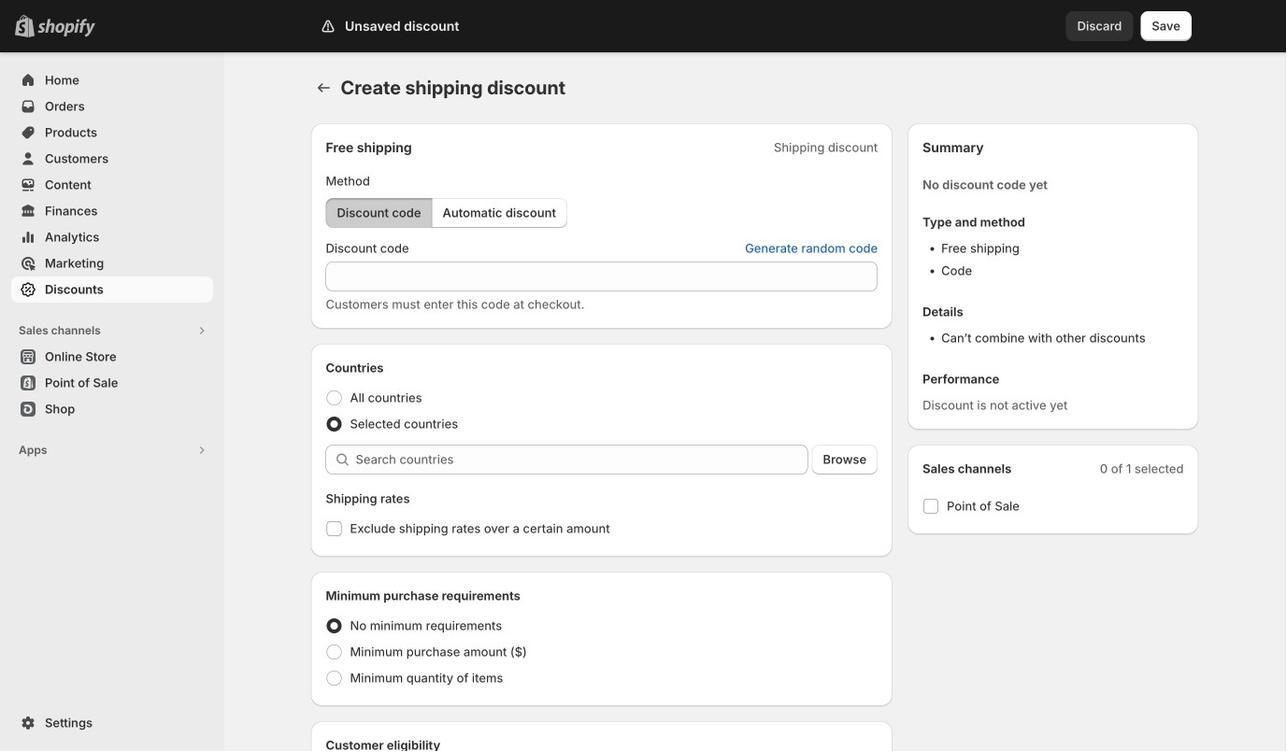 Task type: describe. For each thing, give the bounding box(es) containing it.
Search countries text field
[[356, 445, 808, 475]]

shopify image
[[37, 18, 95, 37]]



Task type: locate. For each thing, give the bounding box(es) containing it.
None text field
[[326, 262, 878, 292]]



Task type: vqa. For each thing, say whether or not it's contained in the screenshot.
search countries text field
yes



